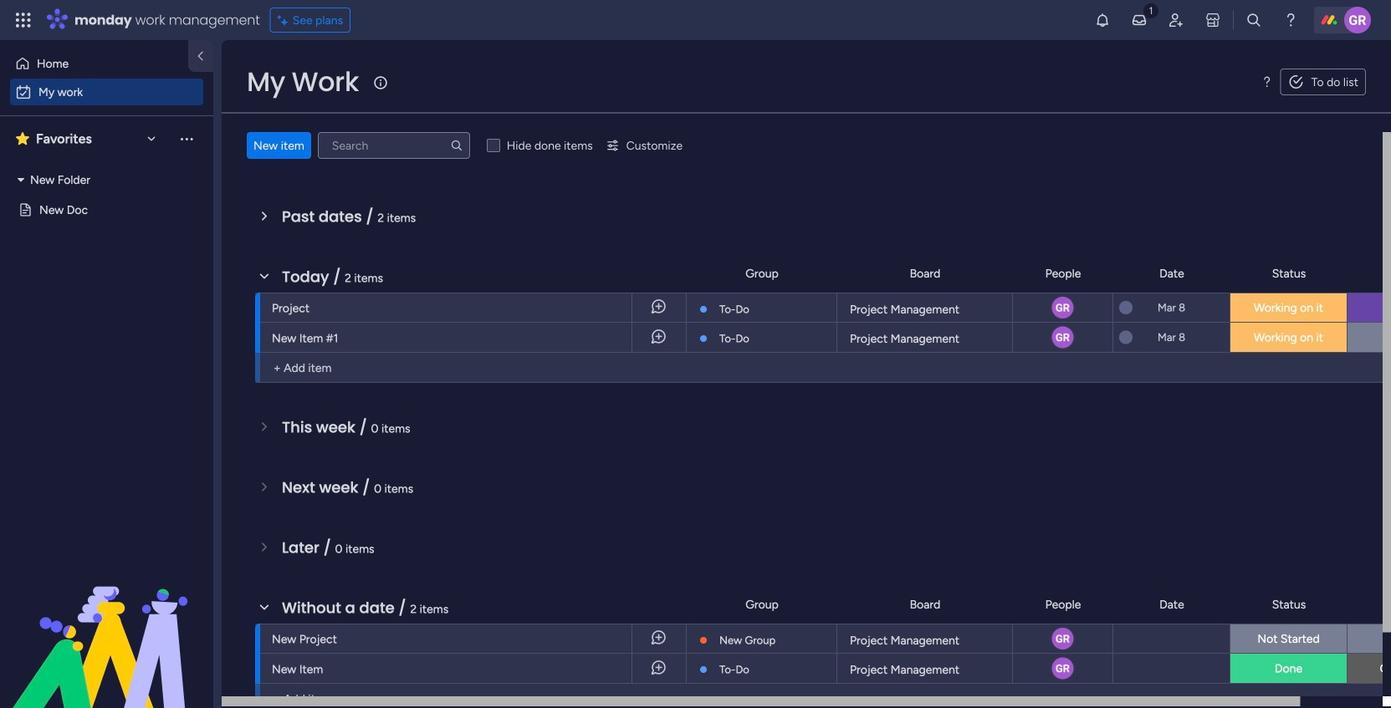 Task type: describe. For each thing, give the bounding box(es) containing it.
v2 star 2 image
[[16, 129, 29, 149]]

search image
[[450, 139, 463, 152]]

public board image
[[18, 202, 33, 218]]

menu image
[[1260, 75, 1274, 89]]

lottie animation element
[[0, 540, 213, 709]]

see plans image
[[277, 11, 293, 29]]

update feed image
[[1131, 12, 1148, 28]]

invite members image
[[1168, 12, 1185, 28]]

help image
[[1283, 12, 1299, 28]]

monday marketplace image
[[1205, 12, 1221, 28]]

greg robinson image
[[1050, 656, 1075, 681]]

notifications image
[[1094, 12, 1111, 28]]



Task type: locate. For each thing, give the bounding box(es) containing it.
search everything image
[[1246, 12, 1262, 28]]

favorites options image
[[178, 130, 195, 147]]

greg robinson image
[[1344, 7, 1371, 33]]

None search field
[[318, 132, 470, 159]]

select product image
[[15, 12, 32, 28]]

option
[[10, 50, 178, 77], [10, 79, 203, 105]]

1 image
[[1144, 1, 1159, 20]]

list box
[[0, 161, 213, 325]]

1 option from the top
[[10, 50, 178, 77]]

caret down image
[[18, 174, 24, 186]]

Filter dashboard by text search field
[[318, 132, 470, 159]]

1 vertical spatial option
[[10, 79, 203, 105]]

lottie animation image
[[0, 540, 213, 709]]

2 option from the top
[[10, 79, 203, 105]]

0 vertical spatial option
[[10, 50, 178, 77]]



Task type: vqa. For each thing, say whether or not it's contained in the screenshot.
"Help" icon
yes



